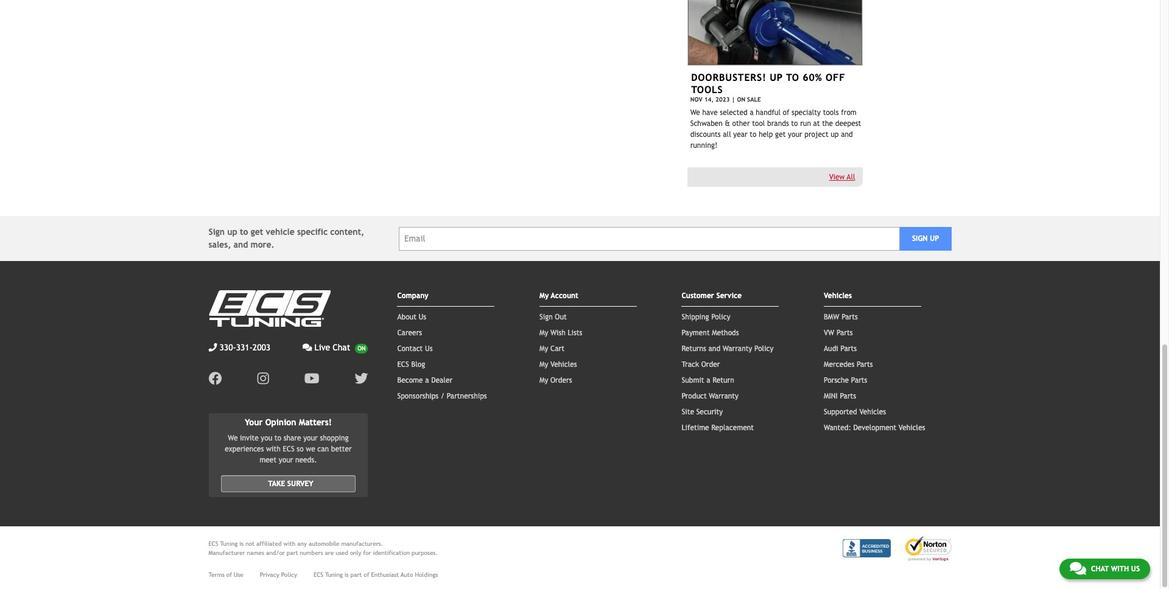 Task type: locate. For each thing, give the bounding box(es) containing it.
ecs tuning is not affiliated with any automobile manufacturers. manufacturer names and/or part numbers are used only for identification purposes.
[[209, 541, 438, 556]]

up inside 'doorbusters! up to 60% off tools nov 14, 2023 | on sale we have selected a handful of specialty tools from schwaben & other tool brands to run at the deepest discounts all year to help get your project up and running!'
[[831, 130, 839, 139]]

mini
[[824, 392, 838, 401]]

out
[[555, 313, 567, 322]]

0 vertical spatial is
[[239, 541, 244, 547]]

chat right the live
[[333, 343, 350, 353]]

affiliated
[[256, 541, 282, 547]]

|
[[732, 96, 735, 103]]

tuning down are
[[325, 572, 343, 578]]

1 horizontal spatial get
[[775, 130, 786, 139]]

1 vertical spatial your
[[303, 434, 318, 443]]

2 vertical spatial with
[[1111, 565, 1129, 574]]

0 vertical spatial chat
[[333, 343, 350, 353]]

policy for privacy policy
[[281, 572, 297, 578]]

ecs inside ecs tuning is not affiliated with any automobile manufacturers. manufacturer names and/or part numbers are used only for identification purposes.
[[209, 541, 218, 547]]

2 horizontal spatial a
[[750, 108, 754, 117]]

tuning for not
[[220, 541, 238, 547]]

my for my vehicles
[[539, 361, 548, 369]]

run
[[800, 119, 811, 128]]

facebook logo image
[[209, 372, 222, 386]]

1 horizontal spatial sign
[[539, 313, 553, 322]]

is inside ecs tuning is not affiliated with any automobile manufacturers. manufacturer names and/or part numbers are used only for identification purposes.
[[239, 541, 244, 547]]

customer service
[[682, 292, 742, 300]]

a
[[750, 108, 754, 117], [425, 376, 429, 385], [706, 376, 710, 385]]

wanted: development vehicles
[[824, 424, 925, 432]]

parts up mercedes parts link on the right of page
[[840, 345, 857, 353]]

parts for bmw parts
[[842, 313, 858, 322]]

ecs for ecs blog
[[397, 361, 409, 369]]

porsche parts
[[824, 376, 867, 385]]

0 horizontal spatial with
[[266, 445, 281, 454]]

0 horizontal spatial a
[[425, 376, 429, 385]]

is
[[239, 541, 244, 547], [344, 572, 349, 578]]

partnerships
[[447, 392, 487, 401]]

my left account
[[539, 292, 549, 300]]

sign for sign up to get vehicle specific content, sales, and more.
[[209, 227, 225, 237]]

1 horizontal spatial policy
[[711, 313, 730, 322]]

0 horizontal spatial up
[[227, 227, 237, 237]]

sign up button
[[900, 227, 951, 251]]

my down 'my cart' link
[[539, 361, 548, 369]]

0 vertical spatial tuning
[[220, 541, 238, 547]]

2 horizontal spatial your
[[788, 130, 802, 139]]

payment methods link
[[682, 329, 739, 337]]

we
[[690, 108, 700, 117], [228, 434, 238, 443]]

security
[[696, 408, 723, 417]]

2 horizontal spatial sign
[[912, 235, 928, 243]]

needs.
[[295, 456, 317, 465]]

have
[[702, 108, 718, 117]]

1 vertical spatial tuning
[[325, 572, 343, 578]]

part down any at the left bottom
[[287, 550, 298, 556]]

my cart
[[539, 345, 564, 353]]

2 horizontal spatial policy
[[754, 345, 774, 353]]

my left cart
[[539, 345, 548, 353]]

sign inside sign up button
[[912, 235, 928, 243]]

returns and warranty policy link
[[682, 345, 774, 353]]

your down run
[[788, 130, 802, 139]]

5 my from the top
[[539, 376, 548, 385]]

your up we
[[303, 434, 318, 443]]

0 horizontal spatial part
[[287, 550, 298, 556]]

1 horizontal spatial up
[[831, 130, 839, 139]]

0 horizontal spatial and
[[234, 240, 248, 250]]

about us
[[397, 313, 426, 322]]

to left vehicle
[[240, 227, 248, 237]]

us right comments icon
[[1131, 565, 1140, 574]]

of
[[783, 108, 789, 117], [226, 572, 232, 578], [364, 572, 369, 578]]

sign
[[209, 227, 225, 237], [912, 235, 928, 243], [539, 313, 553, 322]]

brands
[[767, 119, 789, 128]]

1 vertical spatial get
[[251, 227, 263, 237]]

sign inside sign up to get vehicle specific content, sales, and more.
[[209, 227, 225, 237]]

lists
[[568, 329, 582, 337]]

and inside 'doorbusters! up to 60% off tools nov 14, 2023 | on sale we have selected a handful of specialty tools from schwaben & other tool brands to run at the deepest discounts all year to help get your project up and running!'
[[841, 130, 853, 139]]

0 vertical spatial warranty
[[723, 345, 752, 353]]

2 my from the top
[[539, 329, 548, 337]]

used
[[336, 550, 348, 556]]

warranty down return
[[709, 392, 739, 401]]

terms of use
[[209, 572, 243, 578]]

phone image
[[209, 344, 217, 352]]

0 vertical spatial us
[[419, 313, 426, 322]]

parts right the bmw
[[842, 313, 858, 322]]

0 vertical spatial we
[[690, 108, 700, 117]]

1 horizontal spatial a
[[706, 376, 710, 385]]

0 horizontal spatial we
[[228, 434, 238, 443]]

us for contact us
[[425, 345, 433, 353]]

0 horizontal spatial get
[[251, 227, 263, 237]]

us right contact
[[425, 345, 433, 353]]

doorbusters! up to 60% off tools nov 14, 2023 | on sale we have selected a handful of specialty tools from schwaben & other tool brands to run at the deepest discounts all year to help get your project up and running!
[[690, 72, 861, 150]]

my for my orders
[[539, 376, 548, 385]]

help
[[759, 130, 773, 139]]

bmw
[[824, 313, 839, 322]]

parts for porsche parts
[[851, 376, 867, 385]]

3 my from the top
[[539, 345, 548, 353]]

2 vertical spatial policy
[[281, 572, 297, 578]]

parts for vw parts
[[837, 329, 853, 337]]

1 horizontal spatial tuning
[[325, 572, 343, 578]]

track
[[682, 361, 699, 369]]

0 vertical spatial and
[[841, 130, 853, 139]]

parts right vw
[[837, 329, 853, 337]]

0 vertical spatial your
[[788, 130, 802, 139]]

2 horizontal spatial up
[[930, 235, 939, 243]]

numbers
[[300, 550, 323, 556]]

sign out link
[[539, 313, 567, 322]]

sponsorships / partnerships
[[397, 392, 487, 401]]

ecs blog
[[397, 361, 425, 369]]

0 horizontal spatial sign
[[209, 227, 225, 237]]

bmw parts link
[[824, 313, 858, 322]]

1 vertical spatial and
[[234, 240, 248, 250]]

we down nov
[[690, 108, 700, 117]]

330-
[[220, 343, 236, 353]]

my for my cart
[[539, 345, 548, 353]]

60%
[[803, 72, 822, 84]]

cart
[[550, 345, 564, 353]]

survey
[[287, 480, 313, 488]]

chat right comments icon
[[1091, 565, 1109, 574]]

1 vertical spatial with
[[283, 541, 295, 547]]

privacy policy
[[260, 572, 297, 578]]

doorbusters!
[[691, 72, 766, 84]]

we invite you to share your shopping experiences with ecs so we can better meet your needs.
[[225, 434, 352, 465]]

0 horizontal spatial of
[[226, 572, 232, 578]]

to right you
[[275, 434, 281, 443]]

0 vertical spatial policy
[[711, 313, 730, 322]]

0 vertical spatial with
[[266, 445, 281, 454]]

with
[[266, 445, 281, 454], [283, 541, 295, 547], [1111, 565, 1129, 574]]

1 horizontal spatial we
[[690, 108, 700, 117]]

0 vertical spatial part
[[287, 550, 298, 556]]

nov
[[690, 96, 702, 103]]

1 vertical spatial we
[[228, 434, 238, 443]]

4 my from the top
[[539, 361, 548, 369]]

become a dealer link
[[397, 376, 452, 385]]

1 vertical spatial policy
[[754, 345, 774, 353]]

my for my account
[[539, 292, 549, 300]]

1 horizontal spatial part
[[350, 572, 362, 578]]

2 horizontal spatial of
[[783, 108, 789, 117]]

ecs tuning is part of enthusiast auto holdings
[[314, 572, 438, 578]]

we up the experiences at the left
[[228, 434, 238, 443]]

/
[[441, 392, 445, 401]]

up inside button
[[930, 235, 939, 243]]

with right comments icon
[[1111, 565, 1129, 574]]

your right 'meet'
[[279, 456, 293, 465]]

chat inside 'chat with us' link
[[1091, 565, 1109, 574]]

is for part
[[344, 572, 349, 578]]

0 horizontal spatial tuning
[[220, 541, 238, 547]]

warranty down methods at the bottom right of page
[[723, 345, 752, 353]]

to
[[791, 119, 798, 128], [750, 130, 757, 139], [240, 227, 248, 237], [275, 434, 281, 443]]

my vehicles
[[539, 361, 577, 369]]

become
[[397, 376, 423, 385]]

0 horizontal spatial your
[[279, 456, 293, 465]]

ecs left blog
[[397, 361, 409, 369]]

1 horizontal spatial of
[[364, 572, 369, 578]]

parts up porsche parts link
[[857, 361, 873, 369]]

and right sales,
[[234, 240, 248, 250]]

my left orders at bottom
[[539, 376, 548, 385]]

take survey
[[268, 480, 313, 488]]

up for sign up to get vehicle specific content, sales, and more.
[[227, 227, 237, 237]]

sale
[[747, 96, 761, 103]]

submit a return link
[[682, 376, 734, 385]]

tuning up manufacturer
[[220, 541, 238, 547]]

for
[[363, 550, 371, 556]]

instagram logo image
[[257, 372, 269, 386]]

comments image
[[1070, 561, 1086, 576]]

wanted: development vehicles link
[[824, 424, 925, 432]]

other
[[732, 119, 750, 128]]

so
[[297, 445, 304, 454]]

us right about
[[419, 313, 426, 322]]

2 vertical spatial us
[[1131, 565, 1140, 574]]

1 vertical spatial part
[[350, 572, 362, 578]]

2 vertical spatial and
[[708, 345, 720, 353]]

methods
[[712, 329, 739, 337]]

a left 'dealer'
[[425, 376, 429, 385]]

to left run
[[791, 119, 798, 128]]

1 vertical spatial us
[[425, 345, 433, 353]]

can
[[317, 445, 329, 454]]

1 horizontal spatial with
[[283, 541, 295, 547]]

with up 'meet'
[[266, 445, 281, 454]]

sign up
[[912, 235, 939, 243]]

is left not at the left bottom of the page
[[239, 541, 244, 547]]

ecs
[[397, 361, 409, 369], [283, 445, 295, 454], [209, 541, 218, 547], [314, 572, 323, 578]]

parts for mercedes parts
[[857, 361, 873, 369]]

and up order
[[708, 345, 720, 353]]

ecs down 'numbers'
[[314, 572, 323, 578]]

0 horizontal spatial is
[[239, 541, 244, 547]]

of left enthusiast
[[364, 572, 369, 578]]

discounts
[[690, 130, 721, 139]]

1 horizontal spatial is
[[344, 572, 349, 578]]

0 horizontal spatial chat
[[333, 343, 350, 353]]

site
[[682, 408, 694, 417]]

vehicles up bmw parts
[[824, 292, 852, 300]]

0 horizontal spatial policy
[[281, 572, 297, 578]]

ecs up manufacturer
[[209, 541, 218, 547]]

is down used
[[344, 572, 349, 578]]

of up "brands"
[[783, 108, 789, 117]]

with left any at the left bottom
[[283, 541, 295, 547]]

sign out
[[539, 313, 567, 322]]

0 vertical spatial get
[[775, 130, 786, 139]]

view
[[829, 173, 845, 181]]

live chat link
[[302, 342, 368, 354]]

policy
[[711, 313, 730, 322], [754, 345, 774, 353], [281, 572, 297, 578]]

doorbusters! up to 60% off tools image
[[687, 0, 862, 66]]

1 vertical spatial is
[[344, 572, 349, 578]]

parts down mercedes parts link on the right of page
[[851, 376, 867, 385]]

my left wish
[[539, 329, 548, 337]]

a left return
[[706, 376, 710, 385]]

parts
[[842, 313, 858, 322], [837, 329, 853, 337], [840, 345, 857, 353], [857, 361, 873, 369], [851, 376, 867, 385], [840, 392, 856, 401]]

parts down porsche parts link
[[840, 392, 856, 401]]

of left use
[[226, 572, 232, 578]]

a up tool
[[750, 108, 754, 117]]

1 horizontal spatial chat
[[1091, 565, 1109, 574]]

get inside 'doorbusters! up to 60% off tools nov 14, 2023 | on sale we have selected a handful of specialty tools from schwaben & other tool brands to run at the deepest discounts all year to help get your project up and running!'
[[775, 130, 786, 139]]

live chat
[[315, 343, 350, 353]]

from
[[841, 108, 857, 117]]

wanted:
[[824, 424, 851, 432]]

invite
[[240, 434, 259, 443]]

part down "only"
[[350, 572, 362, 578]]

get down "brands"
[[775, 130, 786, 139]]

vehicles
[[824, 292, 852, 300], [550, 361, 577, 369], [859, 408, 886, 417], [899, 424, 925, 432]]

1 vertical spatial chat
[[1091, 565, 1109, 574]]

vw parts link
[[824, 329, 853, 337]]

take survey link
[[221, 475, 356, 493]]

sign for sign out
[[539, 313, 553, 322]]

2 horizontal spatial and
[[841, 130, 853, 139]]

get up more.
[[251, 227, 263, 237]]

sign for sign up
[[912, 235, 928, 243]]

is for not
[[239, 541, 244, 547]]

ecs for ecs tuning is not affiliated with any automobile manufacturers. manufacturer names and/or part numbers are used only for identification purposes.
[[209, 541, 218, 547]]

mercedes parts
[[824, 361, 873, 369]]

1 horizontal spatial your
[[303, 434, 318, 443]]

up inside sign up to get vehicle specific content, sales, and more.
[[227, 227, 237, 237]]

ecs left so
[[283, 445, 295, 454]]

mercedes
[[824, 361, 854, 369]]

tuning
[[220, 541, 238, 547], [325, 572, 343, 578]]

mini parts
[[824, 392, 856, 401]]

tuning for part
[[325, 572, 343, 578]]

tuning inside ecs tuning is not affiliated with any automobile manufacturers. manufacturer names and/or part numbers are used only for identification purposes.
[[220, 541, 238, 547]]

1 my from the top
[[539, 292, 549, 300]]

meet
[[260, 456, 277, 465]]

vehicles up wanted: development vehicles
[[859, 408, 886, 417]]

to inside 'we invite you to share your shopping experiences with ecs so we can better meet your needs.'
[[275, 434, 281, 443]]

and down deepest
[[841, 130, 853, 139]]

with inside 'we invite you to share your shopping experiences with ecs so we can better meet your needs.'
[[266, 445, 281, 454]]



Task type: describe. For each thing, give the bounding box(es) containing it.
not
[[245, 541, 255, 547]]

manufacturers.
[[341, 541, 383, 547]]

account
[[551, 292, 578, 300]]

supported vehicles
[[824, 408, 886, 417]]

chat with us
[[1091, 565, 1140, 574]]

doorbusters! up to 60% off tools link
[[691, 72, 845, 96]]

mercedes parts link
[[824, 361, 873, 369]]

audi parts
[[824, 345, 857, 353]]

comments image
[[302, 344, 312, 352]]

running!
[[690, 141, 717, 150]]

bmw parts
[[824, 313, 858, 322]]

view all link
[[829, 173, 855, 181]]

your inside 'doorbusters! up to 60% off tools nov 14, 2023 | on sale we have selected a handful of specialty tools from schwaben & other tool brands to run at the deepest discounts all year to help get your project up and running!'
[[788, 130, 802, 139]]

track order link
[[682, 361, 720, 369]]

take survey button
[[221, 475, 356, 493]]

blog
[[411, 361, 425, 369]]

product
[[682, 392, 707, 401]]

your opinion matters!
[[245, 418, 332, 428]]

track order
[[682, 361, 720, 369]]

to
[[786, 72, 799, 84]]

contact us link
[[397, 345, 433, 353]]

my for my wish lists
[[539, 329, 548, 337]]

site security
[[682, 408, 723, 417]]

parts for mini parts
[[840, 392, 856, 401]]

tool
[[752, 119, 765, 128]]

your
[[245, 418, 263, 428]]

year
[[733, 130, 748, 139]]

we
[[306, 445, 315, 454]]

site security link
[[682, 408, 723, 417]]

auto
[[401, 572, 413, 578]]

specialty
[[792, 108, 821, 117]]

a for customer service
[[706, 376, 710, 385]]

to down tool
[[750, 130, 757, 139]]

on
[[737, 96, 745, 103]]

customer
[[682, 292, 714, 300]]

to inside sign up to get vehicle specific content, sales, and more.
[[240, 227, 248, 237]]

use
[[234, 572, 243, 578]]

Email email field
[[399, 227, 900, 251]]

we inside 'we invite you to share your shopping experiences with ecs so we can better meet your needs.'
[[228, 434, 238, 443]]

enthusiast
[[371, 572, 399, 578]]

a inside 'doorbusters! up to 60% off tools nov 14, 2023 | on sale we have selected a handful of specialty tools from schwaben & other tool brands to run at the deepest discounts all year to help get your project up and running!'
[[750, 108, 754, 117]]

330-331-2003 link
[[209, 342, 270, 354]]

returns
[[682, 345, 706, 353]]

vw
[[824, 329, 834, 337]]

porsche
[[824, 376, 849, 385]]

privacy policy link
[[260, 570, 297, 580]]

handful
[[756, 108, 781, 117]]

porsche parts link
[[824, 376, 867, 385]]

331-
[[236, 343, 253, 353]]

and inside sign up to get vehicle specific content, sales, and more.
[[234, 240, 248, 250]]

opinion
[[265, 418, 296, 428]]

at
[[813, 119, 820, 128]]

chat inside live chat link
[[333, 343, 350, 353]]

ecs for ecs tuning is part of enthusiast auto holdings
[[314, 572, 323, 578]]

sales,
[[209, 240, 231, 250]]

my vehicles link
[[539, 361, 577, 369]]

us for about us
[[419, 313, 426, 322]]

1 horizontal spatial and
[[708, 345, 720, 353]]

2 vertical spatial your
[[279, 456, 293, 465]]

part inside ecs tuning is not affiliated with any automobile manufacturers. manufacturer names and/or part numbers are used only for identification purposes.
[[287, 550, 298, 556]]

about
[[397, 313, 416, 322]]

vw parts
[[824, 329, 853, 337]]

careers
[[397, 329, 422, 337]]

up
[[770, 72, 783, 84]]

policy for shipping policy
[[711, 313, 730, 322]]

project
[[804, 130, 828, 139]]

specific
[[297, 227, 328, 237]]

purposes.
[[412, 550, 438, 556]]

of inside 'doorbusters! up to 60% off tools nov 14, 2023 | on sale we have selected a handful of specialty tools from schwaben & other tool brands to run at the deepest discounts all year to help get your project up and running!'
[[783, 108, 789, 117]]

parts for audi parts
[[840, 345, 857, 353]]

get inside sign up to get vehicle specific content, sales, and more.
[[251, 227, 263, 237]]

shopping
[[320, 434, 349, 443]]

payment methods
[[682, 329, 739, 337]]

the
[[822, 119, 833, 128]]

contact us
[[397, 345, 433, 353]]

ecs blog link
[[397, 361, 425, 369]]

take
[[268, 480, 285, 488]]

1 vertical spatial warranty
[[709, 392, 739, 401]]

matters!
[[299, 418, 332, 428]]

live
[[315, 343, 330, 353]]

supported vehicles link
[[824, 408, 886, 417]]

vehicles right development
[[899, 424, 925, 432]]

youtube logo image
[[304, 372, 319, 386]]

2023
[[715, 96, 730, 103]]

2 horizontal spatial with
[[1111, 565, 1129, 574]]

supported
[[824, 408, 857, 417]]

ecs tuning image
[[209, 291, 330, 327]]

vehicles up orders at bottom
[[550, 361, 577, 369]]

&
[[725, 119, 730, 128]]

wish
[[550, 329, 566, 337]]

more.
[[251, 240, 274, 250]]

lifetime replacement
[[682, 424, 754, 432]]

payment
[[682, 329, 710, 337]]

product warranty link
[[682, 392, 739, 401]]

we inside 'doorbusters! up to 60% off tools nov 14, 2023 | on sale we have selected a handful of specialty tools from schwaben & other tool brands to run at the deepest discounts all year to help get your project up and running!'
[[690, 108, 700, 117]]

deepest
[[835, 119, 861, 128]]

automobile
[[309, 541, 339, 547]]

enthusiast auto holdings link
[[371, 570, 438, 580]]

my wish lists link
[[539, 329, 582, 337]]

and/or
[[266, 550, 285, 556]]

up for sign up
[[930, 235, 939, 243]]

with inside ecs tuning is not affiliated with any automobile manufacturers. manufacturer names and/or part numbers are used only for identification purposes.
[[283, 541, 295, 547]]

about us link
[[397, 313, 426, 322]]

ecs inside 'we invite you to share your shopping experiences with ecs so we can better meet your needs.'
[[283, 445, 295, 454]]

twitter logo image
[[355, 372, 368, 386]]

a for company
[[425, 376, 429, 385]]

terms of use link
[[209, 570, 243, 580]]

experiences
[[225, 445, 264, 454]]

holdings
[[415, 572, 438, 578]]

only
[[350, 550, 361, 556]]

tools
[[691, 84, 723, 96]]

330-331-2003
[[220, 343, 270, 353]]



Task type: vqa. For each thing, say whether or not it's contained in the screenshot.
Products
no



